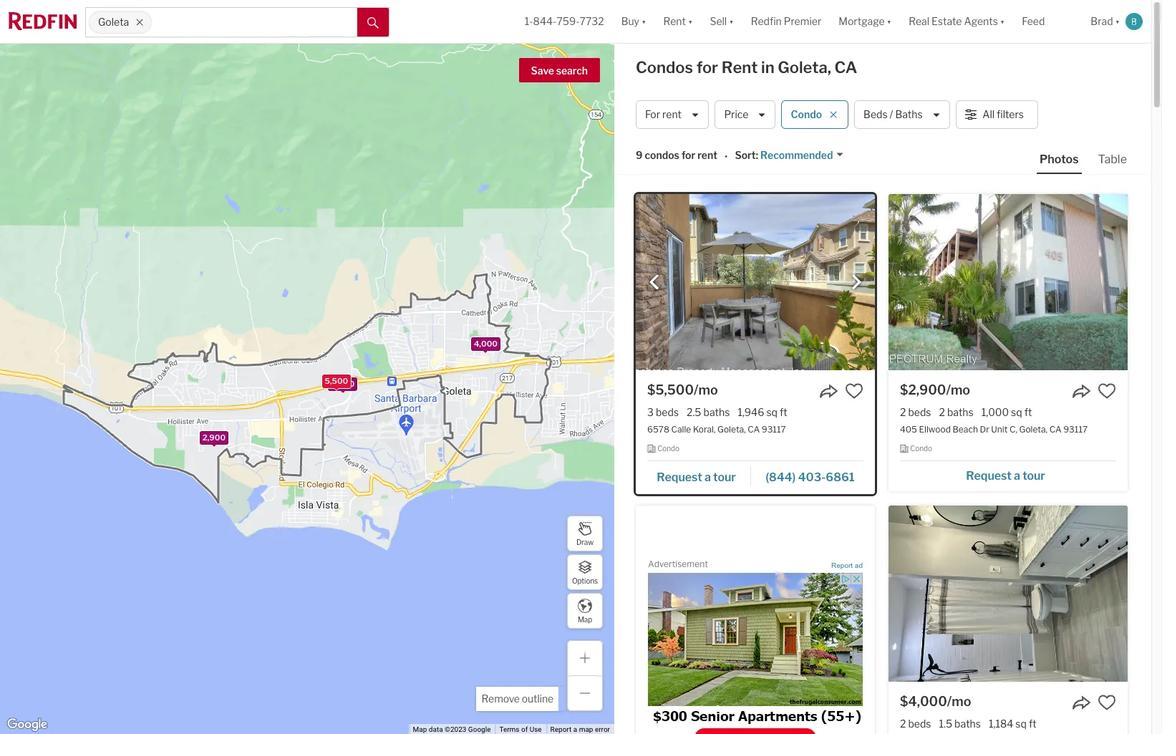 Task type: vqa. For each thing, say whether or not it's contained in the screenshot.
Rd
no



Task type: describe. For each thing, give the bounding box(es) containing it.
price
[[724, 108, 749, 121]]

report for report ad
[[832, 561, 853, 569]]

real estate agents ▾ button
[[900, 0, 1014, 43]]

save
[[531, 64, 554, 77]]

remove condo image
[[830, 110, 838, 119]]

real estate agents ▾
[[909, 15, 1005, 27]]

2.5 baths
[[687, 406, 730, 418]]

mortgage
[[839, 15, 885, 27]]

google image
[[4, 716, 51, 734]]

report ad
[[832, 561, 863, 569]]

for rent
[[645, 108, 682, 121]]

brad ▾
[[1091, 15, 1120, 27]]

condos
[[645, 149, 680, 161]]

2 up ellwood
[[939, 406, 945, 418]]

use
[[530, 726, 542, 734]]

for inside 9 condos for rent •
[[682, 149, 696, 161]]

403-
[[798, 470, 826, 484]]

2.5
[[687, 406, 702, 418]]

table
[[1098, 153, 1127, 166]]

advertisement
[[648, 559, 708, 569]]

condos for rent in goleta, ca
[[636, 58, 858, 77]]

favorite button image
[[1098, 693, 1117, 712]]

6861
[[826, 470, 855, 484]]

mortgage ▾
[[839, 15, 892, 27]]

5 ▾ from the left
[[1001, 15, 1005, 27]]

recommended button
[[759, 149, 845, 162]]

▾ for rent ▾
[[688, 15, 693, 27]]

real
[[909, 15, 930, 27]]

0 horizontal spatial goleta,
[[718, 424, 746, 435]]

2 for $4,000
[[900, 718, 906, 730]]

/
[[890, 108, 893, 121]]

submit search image
[[367, 17, 379, 28]]

koral,
[[693, 424, 716, 435]]

rent ▾ button
[[664, 0, 693, 43]]

ft for $5,500 /mo
[[780, 406, 788, 418]]

terms of use link
[[500, 726, 542, 734]]

:
[[756, 149, 759, 161]]

for
[[645, 108, 660, 121]]

map data ©2023 google
[[413, 726, 491, 734]]

request for the right request a tour button
[[966, 469, 1012, 483]]

©2023
[[445, 726, 467, 734]]

favorite button image for $2,900 /mo
[[1098, 382, 1117, 400]]

$5,500
[[648, 382, 694, 398]]

beach
[[953, 424, 978, 435]]

dr
[[980, 424, 990, 435]]

2 horizontal spatial goleta,
[[1020, 424, 1048, 435]]

report a map error
[[551, 726, 610, 734]]

$4,000
[[900, 694, 947, 709]]

remove
[[482, 693, 520, 705]]

options
[[572, 576, 598, 585]]

remove outline button
[[477, 687, 559, 711]]

▾ for mortgage ▾
[[887, 15, 892, 27]]

next button image
[[849, 275, 864, 290]]

favorite button checkbox for $5,500 /mo
[[845, 382, 864, 400]]

all filters button
[[956, 100, 1038, 129]]

draw button
[[567, 516, 603, 552]]

sq for $2,900 /mo
[[1011, 406, 1023, 418]]

/mo for $2,900
[[947, 382, 971, 398]]

2 for $2,900
[[900, 406, 906, 418]]

4,000
[[474, 339, 498, 349]]

favorite button image for $5,500 /mo
[[845, 382, 864, 400]]

price button
[[715, 100, 776, 129]]

buy ▾
[[621, 15, 646, 27]]

data
[[429, 726, 443, 734]]

remove goleta image
[[135, 18, 144, 27]]

condo for $5,500 /mo
[[658, 444, 680, 453]]

3 beds
[[648, 406, 679, 418]]

beds
[[864, 108, 888, 121]]

request a tour for the leftmost request a tour button
[[657, 470, 736, 484]]

map for map
[[578, 615, 592, 624]]

1.5
[[939, 718, 953, 730]]

1,000 sq ft
[[982, 406, 1032, 418]]

ft for $4,000 /mo
[[1029, 718, 1037, 730]]

405 ellwood beach dr unit c, goleta, ca 93117
[[900, 424, 1088, 435]]

rent ▾
[[664, 15, 693, 27]]

rent ▾ button
[[655, 0, 702, 43]]

premier
[[784, 15, 822, 27]]

$2,900 /mo
[[900, 382, 971, 398]]

1 horizontal spatial rent
[[722, 58, 758, 77]]

2 horizontal spatial ca
[[1050, 424, 1062, 435]]

unit
[[992, 424, 1008, 435]]

2,900
[[203, 433, 226, 443]]

previous button image
[[648, 275, 662, 290]]

favorite button checkbox for $2,900 /mo
[[1098, 382, 1117, 400]]

rent inside for rent button
[[663, 108, 682, 121]]

$4,000 /mo
[[900, 694, 972, 709]]

rent inside rent ▾ dropdown button
[[664, 15, 686, 27]]

photo of 6578 calle koral, goleta, ca 93117 image
[[636, 194, 875, 370]]

4,800
[[331, 379, 355, 389]]

buy
[[621, 15, 640, 27]]

condo inside condo button
[[791, 108, 822, 121]]

3
[[648, 406, 654, 418]]

for rent button
[[636, 100, 709, 129]]

a for the right request a tour button
[[1014, 469, 1021, 483]]

1,000
[[982, 406, 1009, 418]]

▾ for brad ▾
[[1116, 15, 1120, 27]]

sell ▾ button
[[710, 0, 734, 43]]

map button
[[567, 593, 603, 629]]

sell
[[710, 15, 727, 27]]

sq for $5,500 /mo
[[767, 406, 778, 418]]

draw
[[577, 538, 594, 546]]

condo button
[[782, 100, 849, 129]]

rent inside 9 condos for rent •
[[698, 149, 718, 161]]

save search button
[[519, 58, 600, 82]]

1 horizontal spatial ca
[[835, 58, 858, 77]]

2 93117 from the left
[[1064, 424, 1088, 435]]

beds for $2,900
[[909, 406, 931, 418]]

ft for $2,900 /mo
[[1025, 406, 1032, 418]]

error
[[595, 726, 610, 734]]

▾ for buy ▾
[[642, 15, 646, 27]]



Task type: locate. For each thing, give the bounding box(es) containing it.
0 horizontal spatial ca
[[748, 424, 760, 435]]

ca down mortgage
[[835, 58, 858, 77]]

rent right for
[[663, 108, 682, 121]]

search
[[556, 64, 588, 77]]

report a map error link
[[551, 726, 610, 734]]

1-844-759-7732 link
[[525, 15, 604, 27]]

redfin
[[751, 15, 782, 27]]

request down dr
[[966, 469, 1012, 483]]

1 horizontal spatial request
[[966, 469, 1012, 483]]

tour for the leftmost request a tour button
[[713, 470, 736, 484]]

save search
[[531, 64, 588, 77]]

map inside button
[[578, 615, 592, 624]]

sq for $4,000 /mo
[[1016, 718, 1027, 730]]

▾ right the sell
[[729, 15, 734, 27]]

options button
[[567, 554, 603, 590]]

0 vertical spatial rent
[[663, 108, 682, 121]]

a left map
[[574, 726, 577, 734]]

ellwood
[[919, 424, 951, 435]]

2 beds for $4,000 /mo
[[900, 718, 931, 730]]

rent left •
[[698, 149, 718, 161]]

map down options
[[578, 615, 592, 624]]

1 vertical spatial 2 beds
[[900, 718, 931, 730]]

0 vertical spatial 2 beds
[[900, 406, 931, 418]]

$5,500 /mo
[[648, 382, 718, 398]]

photos
[[1040, 153, 1079, 166]]

beds for $5,500
[[656, 406, 679, 418]]

$2,900
[[900, 382, 947, 398]]

report inside button
[[832, 561, 853, 569]]

2 up 405
[[900, 406, 906, 418]]

goleta,
[[778, 58, 832, 77], [718, 424, 746, 435], [1020, 424, 1048, 435]]

tour for the right request a tour button
[[1023, 469, 1046, 483]]

request for the leftmost request a tour button
[[657, 470, 703, 484]]

2 beds down $4,000
[[900, 718, 931, 730]]

sq right the 1,946
[[767, 406, 778, 418]]

None search field
[[152, 8, 357, 37]]

ad
[[855, 561, 863, 569]]

6578
[[648, 424, 670, 435]]

759-
[[557, 15, 580, 27]]

1 vertical spatial for
[[682, 149, 696, 161]]

table button
[[1096, 152, 1130, 173]]

2 beds up 405
[[900, 406, 931, 418]]

1-844-759-7732
[[525, 15, 604, 27]]

2 ▾ from the left
[[688, 15, 693, 27]]

agents
[[964, 15, 998, 27]]

93117 right c,
[[1064, 424, 1088, 435]]

1 favorite button image from the left
[[845, 382, 864, 400]]

1.5 baths
[[939, 718, 981, 730]]

ca down the 1,946
[[748, 424, 760, 435]]

request a tour down koral,
[[657, 470, 736, 484]]

photo of 180 kingston ave unit b, goleta, ca 93117 image
[[889, 506, 1128, 682]]

7732
[[580, 15, 604, 27]]

ad region
[[648, 573, 863, 734]]

photos button
[[1037, 152, 1096, 174]]

(844) 403-6861 link
[[751, 464, 864, 488]]

a down koral,
[[705, 470, 711, 484]]

1 vertical spatial rent
[[722, 58, 758, 77]]

1 horizontal spatial a
[[705, 470, 711, 484]]

beds for $4,000
[[909, 718, 931, 730]]

condo down 405
[[910, 444, 933, 453]]

1 horizontal spatial request a tour button
[[900, 464, 1117, 485]]

2 down $4,000
[[900, 718, 906, 730]]

all
[[983, 108, 995, 121]]

request a tour for the right request a tour button
[[966, 469, 1046, 483]]

buy ▾ button
[[621, 0, 646, 43]]

1 horizontal spatial 93117
[[1064, 424, 1088, 435]]

1 horizontal spatial tour
[[1023, 469, 1046, 483]]

all filters
[[983, 108, 1024, 121]]

report left ad on the bottom right of page
[[832, 561, 853, 569]]

405
[[900, 424, 917, 435]]

condo left remove condo image
[[791, 108, 822, 121]]

mortgage ▾ button
[[839, 0, 892, 43]]

baths
[[896, 108, 923, 121]]

request a tour button down c,
[[900, 464, 1117, 485]]

0 horizontal spatial map
[[413, 726, 427, 734]]

▾ right mortgage
[[887, 15, 892, 27]]

9
[[636, 149, 643, 161]]

request down calle
[[657, 470, 703, 484]]

1 horizontal spatial condo
[[791, 108, 822, 121]]

1 horizontal spatial for
[[697, 58, 718, 77]]

0 horizontal spatial for
[[682, 149, 696, 161]]

ft right the 1,946
[[780, 406, 788, 418]]

1-
[[525, 15, 533, 27]]

1 horizontal spatial rent
[[698, 149, 718, 161]]

0 horizontal spatial favorite button image
[[845, 382, 864, 400]]

1,946 sq ft
[[738, 406, 788, 418]]

calle
[[672, 424, 691, 435]]

beds up 405
[[909, 406, 931, 418]]

1,184
[[989, 718, 1014, 730]]

goleta, down the 1,946
[[718, 424, 746, 435]]

2 beds
[[900, 406, 931, 418], [900, 718, 931, 730]]

beds / baths button
[[855, 100, 951, 129]]

a down c,
[[1014, 469, 1021, 483]]

▾ right agents
[[1001, 15, 1005, 27]]

a for the leftmost request a tour button
[[705, 470, 711, 484]]

0 horizontal spatial rent
[[664, 15, 686, 27]]

ft
[[780, 406, 788, 418], [1025, 406, 1032, 418], [1029, 718, 1037, 730]]

ca
[[835, 58, 858, 77], [748, 424, 760, 435], [1050, 424, 1062, 435]]

baths right 1.5
[[955, 718, 981, 730]]

0 horizontal spatial request a tour
[[657, 470, 736, 484]]

1 vertical spatial report
[[551, 726, 572, 734]]

(844) 403-6861
[[766, 470, 855, 484]]

request a tour button
[[900, 464, 1117, 485], [648, 465, 751, 487]]

request a tour button down koral,
[[648, 465, 751, 487]]

favorite button checkbox for $4,000 /mo
[[1098, 693, 1117, 712]]

redfin premier button
[[743, 0, 830, 43]]

report
[[832, 561, 853, 569], [551, 726, 572, 734]]

0 vertical spatial for
[[697, 58, 718, 77]]

844-
[[533, 15, 557, 27]]

/mo up 2.5 baths
[[694, 382, 718, 398]]

▾ for sell ▾
[[729, 15, 734, 27]]

sq right 1,184
[[1016, 718, 1027, 730]]

ca right c,
[[1050, 424, 1062, 435]]

sell ▾ button
[[702, 0, 743, 43]]

for right "condos"
[[682, 149, 696, 161]]

baths up beach
[[948, 406, 974, 418]]

rent left in
[[722, 58, 758, 77]]

request a tour down unit
[[966, 469, 1046, 483]]

sort :
[[735, 149, 759, 161]]

0 horizontal spatial report
[[551, 726, 572, 734]]

0 horizontal spatial rent
[[663, 108, 682, 121]]

0 vertical spatial rent
[[664, 15, 686, 27]]

/mo
[[694, 382, 718, 398], [947, 382, 971, 398], [947, 694, 972, 709]]

tour
[[1023, 469, 1046, 483], [713, 470, 736, 484]]

sort
[[735, 149, 756, 161]]

ft right 1,184
[[1029, 718, 1037, 730]]

baths for $5,500 /mo
[[704, 406, 730, 418]]

2 2 beds from the top
[[900, 718, 931, 730]]

1 horizontal spatial favorite button image
[[1098, 382, 1117, 400]]

▾ left the sell
[[688, 15, 693, 27]]

for right condos
[[697, 58, 718, 77]]

0 horizontal spatial tour
[[713, 470, 736, 484]]

buy ▾ button
[[613, 0, 655, 43]]

/mo up 1.5 baths
[[947, 694, 972, 709]]

tour down 6578 calle koral, goleta, ca 93117
[[713, 470, 736, 484]]

user photo image
[[1126, 13, 1143, 30]]

beds right the 3 at the right bottom of the page
[[656, 406, 679, 418]]

0 horizontal spatial a
[[574, 726, 577, 734]]

2 favorite button image from the left
[[1098, 382, 1117, 400]]

6 ▾ from the left
[[1116, 15, 1120, 27]]

3 ▾ from the left
[[729, 15, 734, 27]]

2 beds for $2,900 /mo
[[900, 406, 931, 418]]

a
[[1014, 469, 1021, 483], [705, 470, 711, 484], [574, 726, 577, 734]]

favorite button checkbox
[[845, 382, 864, 400], [1098, 382, 1117, 400], [1098, 693, 1117, 712]]

favorite button image
[[845, 382, 864, 400], [1098, 382, 1117, 400]]

ft right 1,000
[[1025, 406, 1032, 418]]

1 horizontal spatial map
[[578, 615, 592, 624]]

google
[[468, 726, 491, 734]]

1 horizontal spatial goleta,
[[778, 58, 832, 77]]

/mo for $4,000
[[947, 694, 972, 709]]

brad
[[1091, 15, 1113, 27]]

report left map
[[551, 726, 572, 734]]

4 ▾ from the left
[[887, 15, 892, 27]]

rent right the buy ▾
[[664, 15, 686, 27]]

filters
[[997, 108, 1024, 121]]

1 horizontal spatial request a tour
[[966, 469, 1046, 483]]

6578 calle koral, goleta, ca 93117
[[648, 424, 786, 435]]

request
[[966, 469, 1012, 483], [657, 470, 703, 484]]

93117
[[762, 424, 786, 435], [1064, 424, 1088, 435]]

tour down 405 ellwood beach dr unit c, goleta, ca 93117
[[1023, 469, 1046, 483]]

0 vertical spatial map
[[578, 615, 592, 624]]

sell ▾
[[710, 15, 734, 27]]

condo down 6578 on the right of the page
[[658, 444, 680, 453]]

2 baths
[[939, 406, 974, 418]]

beds down $4,000
[[909, 718, 931, 730]]

map left data
[[413, 726, 427, 734]]

baths up 6578 calle koral, goleta, ca 93117
[[704, 406, 730, 418]]

1 vertical spatial rent
[[698, 149, 718, 161]]

2 horizontal spatial condo
[[910, 444, 933, 453]]

sq
[[767, 406, 778, 418], [1011, 406, 1023, 418], [1016, 718, 1027, 730]]

recommended
[[761, 149, 833, 161]]

/mo up the 2 baths
[[947, 382, 971, 398]]

1 horizontal spatial report
[[832, 561, 853, 569]]

(844)
[[766, 470, 796, 484]]

map region
[[0, 0, 777, 734]]

0 vertical spatial report
[[832, 561, 853, 569]]

1 ▾ from the left
[[642, 15, 646, 27]]

2 horizontal spatial a
[[1014, 469, 1021, 483]]

feed button
[[1014, 0, 1083, 43]]

goleta, right c,
[[1020, 424, 1048, 435]]

▾ right buy in the top right of the page
[[642, 15, 646, 27]]

for
[[697, 58, 718, 77], [682, 149, 696, 161]]

1 93117 from the left
[[762, 424, 786, 435]]

baths for $2,900 /mo
[[948, 406, 974, 418]]

remove outline
[[482, 693, 554, 705]]

baths for $4,000 /mo
[[955, 718, 981, 730]]

mortgage ▾ button
[[830, 0, 900, 43]]

1,184 sq ft
[[989, 718, 1037, 730]]

0 horizontal spatial 93117
[[762, 424, 786, 435]]

terms of use
[[500, 726, 542, 734]]

0 horizontal spatial request a tour button
[[648, 465, 751, 487]]

▾ right brad
[[1116, 15, 1120, 27]]

sq up c,
[[1011, 406, 1023, 418]]

5,500
[[325, 376, 348, 386]]

0 horizontal spatial request
[[657, 470, 703, 484]]

map for map data ©2023 google
[[413, 726, 427, 734]]

/mo for $5,500
[[694, 382, 718, 398]]

0 horizontal spatial condo
[[658, 444, 680, 453]]

condo for $2,900 /mo
[[910, 444, 933, 453]]

goleta, right in
[[778, 58, 832, 77]]

1 2 beds from the top
[[900, 406, 931, 418]]

1 vertical spatial map
[[413, 726, 427, 734]]

photo of 405 ellwood beach dr unit c, goleta, ca 93117 image
[[889, 194, 1128, 370]]

report for report a map error
[[551, 726, 572, 734]]

93117 down 1,946 sq ft
[[762, 424, 786, 435]]



